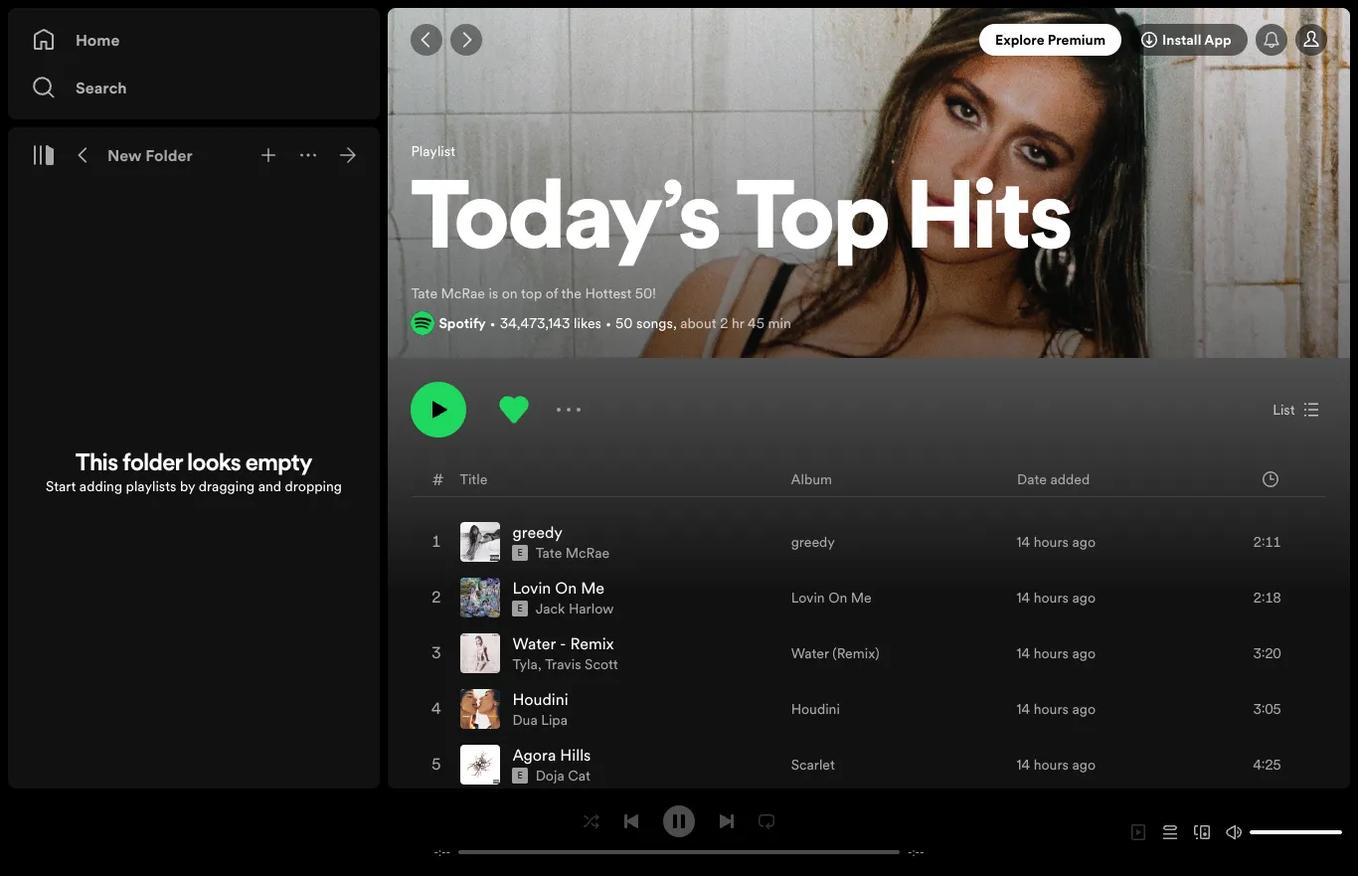 Task type: describe. For each thing, give the bounding box(es) containing it.
houdini for houdini dua lipa
[[513, 688, 569, 710]]

water - remix tyla , travis scott
[[513, 632, 618, 674]]

explore premium button
[[980, 24, 1122, 56]]

water (remix)
[[791, 643, 880, 663]]

explore
[[996, 30, 1045, 50]]

34,473,143
[[500, 313, 570, 333]]

go forward image
[[459, 32, 475, 48]]

premium
[[1048, 30, 1106, 50]]

explore premium
[[996, 30, 1106, 50]]

songs
[[637, 313, 673, 333]]

and
[[258, 476, 282, 496]]

album
[[791, 469, 833, 489]]

search
[[76, 77, 127, 98]]

tate mcrae is on top of the hottest 50!
[[411, 283, 656, 303]]

looks
[[187, 452, 241, 476]]

playlists
[[126, 476, 177, 496]]

the
[[562, 283, 582, 303]]

doja cat link
[[536, 766, 591, 786]]

2 -:-- from the left
[[908, 845, 924, 860]]

hills
[[560, 744, 591, 766]]

2:11 cell
[[1208, 515, 1310, 569]]

spotify image
[[411, 311, 435, 335]]

doja
[[536, 766, 565, 786]]

hours for e
[[1034, 532, 1069, 552]]

4 14 hours ago from the top
[[1017, 699, 1096, 719]]

1 horizontal spatial greedy link
[[791, 532, 835, 552]]

lovin on me e
[[513, 577, 605, 614]]

by
[[180, 476, 195, 496]]

water for -
[[513, 632, 556, 654]]

1 -:-- from the left
[[434, 845, 451, 860]]

dua
[[513, 710, 538, 730]]

next image
[[719, 813, 735, 829]]

e inside the greedy e
[[518, 547, 523, 559]]

me for lovin on me
[[851, 588, 872, 608]]

travis
[[545, 654, 581, 674]]

top
[[737, 177, 890, 272]]

hours for hills
[[1034, 755, 1069, 775]]

50!
[[635, 283, 656, 303]]

# column header
[[432, 462, 444, 497]]

3:20
[[1254, 643, 1282, 663]]

this folder looks empty start adding playlists by dragging and dropping
[[46, 452, 342, 496]]

agora hills link
[[513, 744, 591, 766]]

agora hills cell
[[461, 738, 599, 792]]

3:05
[[1254, 699, 1282, 719]]

likes
[[574, 313, 602, 333]]

45
[[748, 313, 765, 333]]

about
[[680, 313, 717, 333]]

enable shuffle image
[[584, 813, 600, 829]]

0 horizontal spatial lovin on me link
[[513, 577, 605, 599]]

folder
[[123, 452, 183, 476]]

34,473,143 likes
[[500, 313, 602, 333]]

title
[[460, 469, 488, 489]]

go back image
[[419, 32, 435, 48]]

disable repeat image
[[759, 813, 775, 829]]

1 :- from the left
[[439, 845, 446, 860]]

ago for on
[[1073, 588, 1096, 608]]

date
[[1018, 469, 1047, 489]]

scarlet
[[791, 755, 835, 775]]

mcrae for tate mcrae is on top of the hottest 50!
[[441, 283, 485, 303]]

dua lipa link
[[513, 710, 568, 730]]

jack
[[536, 599, 565, 618]]

remix
[[570, 632, 614, 654]]

this
[[75, 452, 118, 476]]

top bar and user menu element
[[388, 8, 1351, 72]]

lovin on me
[[791, 588, 872, 608]]

50 songs , about 2 hr 45 min
[[616, 313, 791, 333]]

empty
[[246, 452, 312, 476]]

14 for hills
[[1017, 755, 1031, 775]]

today's top hits grid
[[389, 461, 1350, 876]]

explicit element for lovin on me
[[513, 601, 528, 616]]

4 hours from the top
[[1034, 699, 1069, 719]]

on
[[502, 283, 518, 303]]

spotify
[[439, 313, 486, 333]]

2
[[720, 313, 728, 333]]

1 horizontal spatial houdini link
[[791, 699, 840, 719]]

home link
[[32, 20, 356, 60]]

houdini link inside houdini cell
[[513, 688, 569, 710]]

install
[[1163, 30, 1202, 50]]

dragging
[[199, 476, 255, 496]]

player controls element
[[411, 805, 948, 860]]

spotify link
[[439, 313, 486, 333]]

min
[[768, 313, 791, 333]]

dropping
[[285, 476, 342, 496]]

scott
[[585, 654, 618, 674]]

agora hills e
[[513, 744, 591, 782]]

travis scott link
[[545, 654, 618, 674]]

install app link
[[1130, 24, 1248, 56]]

duration element
[[1263, 471, 1279, 487]]

top
[[521, 283, 542, 303]]

4:25
[[1254, 755, 1282, 775]]

2:11
[[1254, 532, 1282, 552]]

mcrae for tate mcrae
[[566, 543, 610, 563]]

hottest
[[585, 283, 632, 303]]

start
[[46, 476, 76, 496]]

on for lovin on me e
[[555, 577, 577, 599]]

14 hours ago for hills
[[1017, 755, 1096, 775]]

, inside water - remix tyla , travis scott
[[538, 654, 542, 674]]

agora
[[513, 744, 556, 766]]

3 ago from the top
[[1073, 643, 1096, 663]]

cat
[[568, 766, 591, 786]]

doja cat
[[536, 766, 591, 786]]

#
[[432, 468, 444, 490]]



Task type: vqa. For each thing, say whether or not it's contained in the screenshot.
Install App
yes



Task type: locate. For each thing, give the bounding box(es) containing it.
3 14 from the top
[[1017, 643, 1031, 663]]

5 ago from the top
[[1073, 755, 1096, 775]]

e
[[518, 547, 523, 559], [518, 603, 523, 614], [518, 770, 523, 782]]

1 horizontal spatial mcrae
[[566, 543, 610, 563]]

tyla
[[513, 654, 538, 674]]

, left "travis"
[[538, 654, 542, 674]]

14
[[1017, 532, 1031, 552], [1017, 588, 1031, 608], [1017, 643, 1031, 663], [1017, 699, 1031, 719], [1017, 755, 1031, 775]]

0 vertical spatial e
[[518, 547, 523, 559]]

scarlet link
[[791, 755, 835, 775]]

home
[[76, 29, 120, 51]]

0 horizontal spatial greedy link
[[513, 521, 563, 543]]

tate mcrae link
[[536, 543, 610, 563]]

greedy link inside cell
[[513, 521, 563, 543]]

2 hours from the top
[[1034, 588, 1069, 608]]

2 :- from the left
[[913, 845, 920, 860]]

1 14 from the top
[[1017, 532, 1031, 552]]

greedy up lovin on me cell
[[513, 521, 563, 543]]

greedy up the lovin on me
[[791, 532, 835, 552]]

water inside water - remix tyla , travis scott
[[513, 632, 556, 654]]

me down tate mcrae link
[[581, 577, 605, 599]]

1 horizontal spatial -:--
[[908, 845, 924, 860]]

tate up lovin on me e
[[536, 543, 562, 563]]

3 hours from the top
[[1034, 643, 1069, 663]]

greedy
[[513, 521, 563, 543], [791, 532, 835, 552]]

ago
[[1073, 532, 1096, 552], [1073, 588, 1096, 608], [1073, 643, 1096, 663], [1073, 699, 1096, 719], [1073, 755, 1096, 775]]

greedy link up lovin on me cell
[[513, 521, 563, 543]]

water - remix cell
[[461, 626, 626, 680]]

1 horizontal spatial lovin on me link
[[791, 588, 872, 608]]

e inside lovin on me e
[[518, 603, 523, 614]]

lovin inside lovin on me e
[[513, 577, 551, 599]]

1 vertical spatial ,
[[538, 654, 542, 674]]

me up (remix)
[[851, 588, 872, 608]]

me
[[581, 577, 605, 599], [851, 588, 872, 608]]

-:--
[[434, 845, 451, 860], [908, 845, 924, 860]]

greedy cell
[[461, 515, 618, 569]]

on
[[555, 577, 577, 599], [829, 588, 848, 608]]

jack harlow
[[536, 599, 614, 618]]

14 hours ago for on
[[1017, 588, 1096, 608]]

2:18
[[1254, 588, 1282, 608]]

lipa
[[541, 710, 568, 730]]

explicit element up lovin on me cell
[[513, 545, 528, 561]]

houdini dua lipa
[[513, 688, 569, 730]]

tyla link
[[513, 654, 538, 674]]

2 e from the top
[[518, 603, 523, 614]]

houdini for houdini
[[791, 699, 840, 719]]

tate for tate mcrae
[[536, 543, 562, 563]]

water
[[513, 632, 556, 654], [791, 643, 829, 663]]

2 ago from the top
[[1073, 588, 1096, 608]]

list
[[1273, 400, 1296, 420]]

1 horizontal spatial on
[[829, 588, 848, 608]]

1 horizontal spatial tate
[[536, 543, 562, 563]]

1 vertical spatial e
[[518, 603, 523, 614]]

0 vertical spatial explicit element
[[513, 545, 528, 561]]

# row
[[412, 462, 1326, 498]]

tate for tate mcrae is on top of the hottest 50!
[[411, 283, 438, 303]]

1 horizontal spatial lovin
[[791, 588, 825, 608]]

lovin on me cell
[[461, 571, 622, 624]]

hits
[[907, 177, 1073, 272]]

1 horizontal spatial greedy
[[791, 532, 835, 552]]

harlow
[[569, 599, 614, 618]]

tate mcrae
[[536, 543, 610, 563]]

water for (remix)
[[791, 643, 829, 663]]

0 vertical spatial mcrae
[[441, 283, 485, 303]]

houdini inside cell
[[513, 688, 569, 710]]

explicit element left jack
[[513, 601, 528, 616]]

2 14 hours ago from the top
[[1017, 588, 1096, 608]]

14 for e
[[1017, 532, 1031, 552]]

ago for hills
[[1073, 755, 1096, 775]]

4 14 from the top
[[1017, 699, 1031, 719]]

0 horizontal spatial lovin
[[513, 577, 551, 599]]

lovin up water (remix) at the bottom right
[[791, 588, 825, 608]]

new
[[107, 144, 142, 166]]

explicit element inside lovin on me cell
[[513, 601, 528, 616]]

today's
[[411, 177, 721, 272]]

houdini
[[513, 688, 569, 710], [791, 699, 840, 719]]

lovin for lovin on me
[[791, 588, 825, 608]]

lovin
[[513, 577, 551, 599], [791, 588, 825, 608]]

14 hours ago for e
[[1017, 532, 1096, 552]]

0 horizontal spatial greedy
[[513, 521, 563, 543]]

14 hours ago
[[1017, 532, 1096, 552], [1017, 588, 1096, 608], [1017, 643, 1096, 663], [1017, 699, 1096, 719], [1017, 755, 1096, 775]]

tate inside greedy cell
[[536, 543, 562, 563]]

50
[[616, 313, 633, 333]]

tate up spotify icon
[[411, 283, 438, 303]]

date added
[[1018, 469, 1090, 489]]

0 vertical spatial tate
[[411, 283, 438, 303]]

1 hours from the top
[[1034, 532, 1069, 552]]

hours
[[1034, 532, 1069, 552], [1034, 588, 1069, 608], [1034, 643, 1069, 663], [1034, 699, 1069, 719], [1034, 755, 1069, 775]]

greedy for greedy e
[[513, 521, 563, 543]]

tate
[[411, 283, 438, 303], [536, 543, 562, 563]]

0 horizontal spatial -:--
[[434, 845, 451, 860]]

3 14 hours ago from the top
[[1017, 643, 1096, 663]]

duration image
[[1263, 471, 1279, 487]]

app
[[1205, 30, 1232, 50]]

e up lovin on me cell
[[518, 547, 523, 559]]

main element
[[8, 8, 380, 789]]

mcrae
[[441, 283, 485, 303], [566, 543, 610, 563]]

(remix)
[[833, 643, 880, 663]]

14 for on
[[1017, 588, 1031, 608]]

0 horizontal spatial :-
[[439, 845, 446, 860]]

greedy inside cell
[[513, 521, 563, 543]]

me for lovin on me e
[[581, 577, 605, 599]]

previous image
[[624, 813, 640, 829]]

List button
[[1265, 394, 1327, 425]]

greedy for greedy
[[791, 532, 835, 552]]

search link
[[32, 68, 356, 107]]

explicit element inside greedy cell
[[513, 545, 528, 561]]

1 14 hours ago from the top
[[1017, 532, 1096, 552]]

on inside lovin on me e
[[555, 577, 577, 599]]

pause image
[[671, 813, 687, 829]]

0 horizontal spatial tate
[[411, 283, 438, 303]]

0 horizontal spatial water
[[513, 632, 556, 654]]

0 horizontal spatial ,
[[538, 654, 542, 674]]

4 ago from the top
[[1073, 699, 1096, 719]]

folder
[[146, 144, 193, 166]]

mcrae right the greedy e
[[566, 543, 610, 563]]

explicit element
[[513, 545, 528, 561], [513, 601, 528, 616], [513, 768, 528, 784]]

2 vertical spatial explicit element
[[513, 768, 528, 784]]

e left jack
[[518, 603, 523, 614]]

what's new image
[[1264, 32, 1280, 48]]

0 horizontal spatial on
[[555, 577, 577, 599]]

new folder
[[107, 144, 193, 166]]

e down agora
[[518, 770, 523, 782]]

install app
[[1163, 30, 1232, 50]]

1 e from the top
[[518, 547, 523, 559]]

0 horizontal spatial me
[[581, 577, 605, 599]]

playlist
[[411, 141, 456, 161]]

houdini cell
[[461, 682, 577, 736]]

1 horizontal spatial ,
[[673, 313, 677, 333]]

2 explicit element from the top
[[513, 601, 528, 616]]

me inside lovin on me e
[[581, 577, 605, 599]]

1 ago from the top
[[1073, 532, 1096, 552]]

1 horizontal spatial me
[[851, 588, 872, 608]]

1 horizontal spatial houdini
[[791, 699, 840, 719]]

today's top hits
[[411, 177, 1073, 272]]

jack harlow link
[[536, 599, 614, 618]]

ago for e
[[1073, 532, 1096, 552]]

lovin for lovin on me e
[[513, 577, 551, 599]]

5 14 from the top
[[1017, 755, 1031, 775]]

lovin on me link
[[513, 577, 605, 599], [791, 588, 872, 608]]

5 hours from the top
[[1034, 755, 1069, 775]]

0 horizontal spatial houdini link
[[513, 688, 569, 710]]

1 vertical spatial explicit element
[[513, 601, 528, 616]]

e inside 'agora hills e'
[[518, 770, 523, 782]]

- inside water - remix tyla , travis scott
[[560, 632, 566, 654]]

0 horizontal spatial mcrae
[[441, 283, 485, 303]]

,
[[673, 313, 677, 333], [538, 654, 542, 674]]

1 horizontal spatial water
[[791, 643, 829, 663]]

0 horizontal spatial houdini
[[513, 688, 569, 710]]

is
[[489, 283, 499, 303]]

explicit element for greedy
[[513, 545, 528, 561]]

on for lovin on me
[[829, 588, 848, 608]]

1 explicit element from the top
[[513, 545, 528, 561]]

volume high image
[[1226, 825, 1242, 840]]

:-
[[439, 845, 446, 860], [913, 845, 920, 860]]

explicit element for agora hills
[[513, 768, 528, 784]]

Disable repeat checkbox
[[751, 805, 783, 837]]

explicit element inside agora hills cell
[[513, 768, 528, 784]]

water - remix link
[[513, 632, 614, 654]]

hr
[[732, 313, 745, 333]]

explicit element down agora
[[513, 768, 528, 784]]

0 vertical spatial ,
[[673, 313, 677, 333]]

greedy e
[[513, 521, 563, 559]]

added
[[1051, 469, 1090, 489]]

connect to a device image
[[1195, 825, 1210, 840]]

3 explicit element from the top
[[513, 768, 528, 784]]

of
[[546, 283, 558, 303]]

mcrae up the "spotify" link
[[441, 283, 485, 303]]

1 vertical spatial tate
[[536, 543, 562, 563]]

lovin down greedy cell on the bottom of page
[[513, 577, 551, 599]]

, left about on the right top of page
[[673, 313, 677, 333]]

1 vertical spatial mcrae
[[566, 543, 610, 563]]

3 e from the top
[[518, 770, 523, 782]]

hours for on
[[1034, 588, 1069, 608]]

new folder button
[[103, 139, 197, 171]]

2 vertical spatial e
[[518, 770, 523, 782]]

mcrae inside greedy cell
[[566, 543, 610, 563]]

water (remix) link
[[791, 643, 880, 663]]

5 14 hours ago from the top
[[1017, 755, 1096, 775]]

1 horizontal spatial :-
[[913, 845, 920, 860]]

2 14 from the top
[[1017, 588, 1031, 608]]

greedy link up the lovin on me
[[791, 532, 835, 552]]

adding
[[79, 476, 122, 496]]



